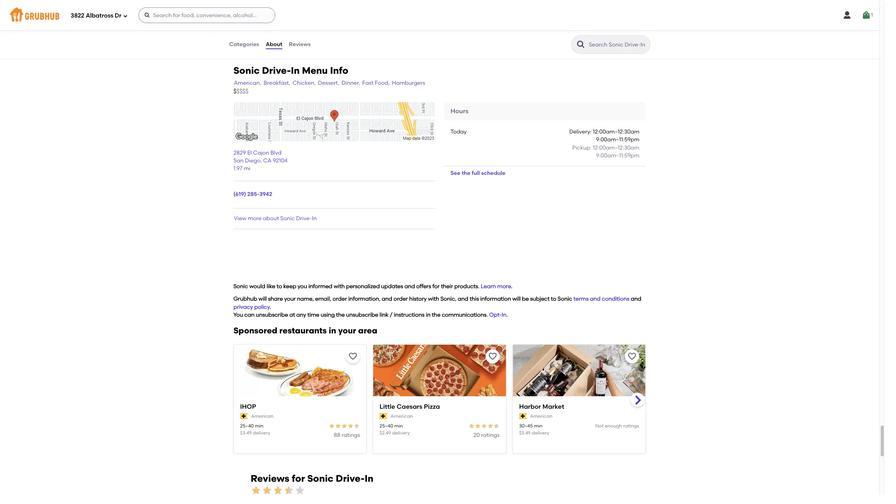 Task type: locate. For each thing, give the bounding box(es) containing it.
the left full
[[462, 170, 470, 177]]

dinner,
[[342, 79, 360, 86]]

little caesars pizza
[[380, 403, 440, 410]]

save this restaurant button
[[346, 349, 360, 364], [486, 349, 500, 364], [625, 349, 639, 364]]

$3.49
[[240, 430, 252, 436], [519, 430, 531, 436]]

0 horizontal spatial will
[[258, 296, 267, 302]]

save this restaurant button for little
[[486, 349, 500, 364]]

email,
[[315, 296, 331, 302]]

min inside 30–45 min $3.49 delivery
[[534, 423, 542, 429]]

25–40 min $3.49 delivery
[[240, 423, 270, 436]]

to right 'like' at the bottom
[[277, 283, 282, 290]]

$3.49 down the 30–45
[[519, 430, 531, 436]]

products.
[[454, 283, 479, 290]]

about
[[266, 41, 282, 48]]

9:00am–11:59pm up pickup: 12:00am–12:30am 9:00am–11:59pm
[[596, 136, 639, 143]]

see the full schedule button
[[444, 166, 512, 180]]

2 vertical spatial .
[[506, 312, 508, 318]]

hamburgers
[[392, 79, 425, 86]]

terms and conditions link
[[574, 296, 629, 302]]

in down history
[[426, 312, 430, 318]]

25–40 for ihop
[[240, 423, 254, 429]]

1 button
[[862, 8, 873, 22]]

0 vertical spatial your
[[284, 296, 296, 302]]

save this restaurant image
[[488, 352, 497, 361], [627, 352, 637, 361]]

save this restaurant image for little caesars pizza
[[488, 352, 497, 361]]

ratings
[[623, 423, 639, 429], [342, 432, 360, 438], [481, 432, 500, 438]]

sonic,
[[440, 296, 456, 302]]

0 horizontal spatial for
[[292, 473, 305, 484]]

0 horizontal spatial save this restaurant image
[[488, 352, 497, 361]]

20
[[473, 432, 480, 438]]

information,
[[348, 296, 380, 302]]

more
[[248, 215, 262, 222], [497, 283, 511, 290]]

2 save this restaurant button from the left
[[486, 349, 500, 364]]

12:00am–12:30am down delivery: 12:00am–12:30am 9:00am–11:59pm
[[593, 144, 639, 151]]

0 horizontal spatial in
[[329, 326, 336, 335]]

0 vertical spatial reviews
[[289, 41, 311, 48]]

2 horizontal spatial drive-
[[336, 473, 365, 484]]

25–40 up $2.49
[[380, 423, 393, 429]]

2 horizontal spatial the
[[462, 170, 470, 177]]

2829
[[233, 149, 246, 156]]

will up policy
[[258, 296, 267, 302]]

delivery down the 30–45
[[532, 430, 549, 436]]

2 will from the left
[[512, 296, 521, 302]]

. down share
[[270, 304, 271, 310]]

1 vertical spatial drive-
[[296, 215, 312, 222]]

fast food, button
[[362, 79, 390, 87]]

subscription pass image up the 30–45
[[519, 413, 527, 419]]

hamburgers button
[[392, 79, 426, 87]]

1 will from the left
[[258, 296, 267, 302]]

more right view
[[248, 215, 262, 222]]

with inside grubhub will share your name, email, order information, and order history with sonic, and this information will be subject to sonic terms and conditions and privacy policy . you can unsubscribe at any time using the unsubscribe link / instructions in the communications. opt-in .
[[428, 296, 439, 302]]

your for name,
[[284, 296, 296, 302]]

the
[[462, 170, 470, 177], [336, 312, 345, 318], [432, 312, 440, 318]]

1 horizontal spatial unsubscribe
[[346, 312, 378, 318]]

1 vertical spatial more
[[497, 283, 511, 290]]

link
[[380, 312, 388, 318]]

ratings right 88
[[342, 432, 360, 438]]

chicken,
[[293, 79, 316, 86]]

2 12:00am–12:30am from the top
[[593, 144, 639, 151]]

to right subject
[[551, 296, 556, 302]]

1 horizontal spatial min
[[394, 423, 403, 429]]

25–40 for little caesars pizza
[[380, 423, 393, 429]]

0 horizontal spatial .
[[270, 304, 271, 310]]

3 min from the left
[[534, 423, 542, 429]]

0 horizontal spatial unsubscribe
[[256, 312, 288, 318]]

1 horizontal spatial the
[[432, 312, 440, 318]]

0 horizontal spatial order
[[333, 296, 347, 302]]

little caesars pizza link
[[380, 403, 500, 411]]

3 american from the left
[[530, 413, 552, 419]]

restaurants
[[279, 326, 327, 335]]

pickup: 12:00am–12:30am 9:00am–11:59pm
[[572, 144, 639, 159]]

delivery right $2.49
[[392, 430, 410, 436]]

1 vertical spatial to
[[551, 296, 556, 302]]

0 horizontal spatial ratings
[[342, 432, 360, 438]]

12:00am–12:30am up pickup: 12:00am–12:30am 9:00am–11:59pm
[[593, 128, 639, 135]]

2 american from the left
[[391, 413, 413, 419]]

information
[[480, 296, 511, 302]]

categories button
[[229, 30, 259, 59]]

1 vertical spatial your
[[338, 326, 356, 335]]

instructions
[[394, 312, 425, 318]]

order down updates
[[394, 296, 408, 302]]

0 vertical spatial drive-
[[262, 65, 291, 76]]

reviews inside button
[[289, 41, 311, 48]]

2 horizontal spatial ratings
[[623, 423, 639, 429]]

american up 25–40 min $3.49 delivery
[[251, 413, 273, 419]]

1 25–40 from the left
[[240, 423, 254, 429]]

mi
[[244, 165, 250, 172]]

subscription pass image
[[240, 413, 248, 419], [519, 413, 527, 419]]

0 horizontal spatial delivery
[[253, 430, 270, 436]]

sponsored restaurants in your area
[[233, 326, 377, 335]]

0 vertical spatial .
[[511, 283, 513, 290]]

your
[[284, 296, 296, 302], [338, 326, 356, 335]]

in down using
[[329, 326, 336, 335]]

0 vertical spatial with
[[334, 283, 345, 290]]

offers
[[416, 283, 431, 290]]

12:00am–12:30am inside delivery: 12:00am–12:30am 9:00am–11:59pm
[[593, 128, 639, 135]]

0 horizontal spatial more
[[248, 215, 262, 222]]

9:00am–11:59pm
[[596, 136, 639, 143], [596, 152, 639, 159]]

enough
[[605, 423, 622, 429]]

1 horizontal spatial in
[[426, 312, 430, 318]]

delivery inside 30–45 min $3.49 delivery
[[532, 430, 549, 436]]

min for little caesars pizza
[[394, 423, 403, 429]]

25–40 inside 25–40 min $3.49 delivery
[[240, 423, 254, 429]]

0 vertical spatial for
[[432, 283, 440, 290]]

3942
[[259, 191, 272, 198]]

1 horizontal spatial will
[[512, 296, 521, 302]]

subscription pass image for ihop
[[240, 413, 248, 419]]

subscription pass image down ihop
[[240, 413, 248, 419]]

1 vertical spatial .
[[270, 304, 271, 310]]

sonic
[[233, 65, 260, 76], [280, 215, 295, 222], [233, 283, 248, 290], [558, 296, 572, 302], [307, 473, 334, 484]]

1 min from the left
[[255, 423, 263, 429]]

min inside 25–40 min $3.49 delivery
[[255, 423, 263, 429]]

1 horizontal spatial order
[[394, 296, 408, 302]]

harbor market
[[519, 403, 564, 410]]

Search for food, convenience, alcohol... search field
[[139, 7, 275, 23]]

. right learn
[[511, 283, 513, 290]]

1 vertical spatial 12:00am–12:30am
[[593, 144, 639, 151]]

the right using
[[336, 312, 345, 318]]

delivery for ihop
[[253, 430, 270, 436]]

0 horizontal spatial subscription pass image
[[240, 413, 248, 419]]

sponsored
[[233, 326, 277, 335]]

1 12:00am–12:30am from the top
[[593, 128, 639, 135]]

1 horizontal spatial ratings
[[481, 432, 500, 438]]

2 min from the left
[[394, 423, 403, 429]]

20 ratings
[[473, 432, 500, 438]]

0 vertical spatial 12:00am–12:30am
[[593, 128, 639, 135]]

2 horizontal spatial save this restaurant button
[[625, 349, 639, 364]]

0 vertical spatial to
[[277, 283, 282, 290]]

1 horizontal spatial with
[[428, 296, 439, 302]]

9:00am–11:59pm inside pickup: 12:00am–12:30am 9:00am–11:59pm
[[596, 152, 639, 159]]

in inside grubhub will share your name, email, order information, and order history with sonic, and this information will be subject to sonic terms and conditions and privacy policy . you can unsubscribe at any time using the unsubscribe link / instructions in the communications. opt-in .
[[426, 312, 430, 318]]

0 vertical spatial in
[[426, 312, 430, 318]]

9:00am–11:59pm for pickup: 12:00am–12:30am 9:00am–11:59pm
[[596, 152, 639, 159]]

be
[[522, 296, 529, 302]]

svg image
[[842, 11, 852, 20], [862, 11, 871, 20], [144, 12, 150, 18], [123, 13, 128, 18]]

time
[[307, 312, 319, 318]]

,
[[260, 157, 262, 164]]

see
[[451, 170, 460, 177]]

$3.49 inside 25–40 min $3.49 delivery
[[240, 430, 252, 436]]

save this restaurant image for harbor market
[[627, 352, 637, 361]]

american down caesars
[[391, 413, 413, 419]]

1 horizontal spatial delivery
[[392, 430, 410, 436]]

1 horizontal spatial to
[[551, 296, 556, 302]]

market
[[542, 403, 564, 410]]

9:00am–11:59pm inside delivery: 12:00am–12:30am 9:00am–11:59pm
[[596, 136, 639, 143]]

ratings right the 20
[[481, 432, 500, 438]]

star icon image
[[329, 423, 335, 429], [335, 423, 341, 429], [341, 423, 348, 429], [348, 423, 354, 429], [354, 423, 360, 429], [354, 423, 360, 429], [468, 423, 475, 429], [475, 423, 481, 429], [481, 423, 487, 429], [487, 423, 493, 429], [493, 423, 500, 429], [493, 423, 500, 429], [251, 485, 262, 495], [262, 485, 272, 495], [272, 485, 283, 495], [283, 485, 294, 495], [283, 485, 294, 495], [294, 485, 305, 495]]

delivery inside 25–40 min $3.49 delivery
[[253, 430, 270, 436]]

min right the 30–45
[[534, 423, 542, 429]]

1 horizontal spatial american
[[391, 413, 413, 419]]

with right 'informed'
[[334, 283, 345, 290]]

keep
[[283, 283, 296, 290]]

1 horizontal spatial save this restaurant button
[[486, 349, 500, 364]]

delivery inside 25–40 min $2.49 delivery
[[392, 430, 410, 436]]

$3.49 down ihop
[[240, 430, 252, 436]]

delivery: 12:00am–12:30am 9:00am–11:59pm
[[569, 128, 639, 143]]

1 horizontal spatial drive-
[[296, 215, 312, 222]]

el
[[247, 149, 252, 156]]

info
[[330, 65, 348, 76]]

min down ihop
[[255, 423, 263, 429]]

american down harbor market
[[530, 413, 552, 419]]

25–40 down ihop
[[240, 423, 254, 429]]

min
[[255, 423, 263, 429], [394, 423, 403, 429], [534, 423, 542, 429]]

1 vertical spatial reviews
[[251, 473, 289, 484]]

reviews for reviews for sonic drive-in
[[251, 473, 289, 484]]

1 9:00am–11:59pm from the top
[[596, 136, 639, 143]]

ratings for ihop
[[342, 432, 360, 438]]

0 horizontal spatial 25–40
[[240, 423, 254, 429]]

unsubscribe down policy
[[256, 312, 288, 318]]

little
[[380, 403, 395, 410]]

subscription pass image for harbor market
[[519, 413, 527, 419]]

0 horizontal spatial american
[[251, 413, 273, 419]]

$3.49 inside 30–45 min $3.49 delivery
[[519, 430, 531, 436]]

delivery for harbor market
[[532, 430, 549, 436]]

12:00am–12:30am inside pickup: 12:00am–12:30am 9:00am–11:59pm
[[593, 144, 639, 151]]

2 $3.49 from the left
[[519, 430, 531, 436]]

with left sonic,
[[428, 296, 439, 302]]

and
[[404, 283, 415, 290], [382, 296, 392, 302], [458, 296, 468, 302], [590, 296, 601, 302], [631, 296, 641, 302]]

0 horizontal spatial $3.49
[[240, 430, 252, 436]]

9:00am–11:59pm down delivery: 12:00am–12:30am 9:00am–11:59pm
[[596, 152, 639, 159]]

1 horizontal spatial subscription pass image
[[519, 413, 527, 419]]

1 vertical spatial 9:00am–11:59pm
[[596, 152, 639, 159]]

1 vertical spatial with
[[428, 296, 439, 302]]

3 delivery from the left
[[532, 430, 549, 436]]

procee
[[869, 162, 885, 169]]

american, breakfast, chicken, dessert, dinner, fast food, hamburgers
[[234, 79, 425, 86]]

more up information
[[497, 283, 511, 290]]

2 horizontal spatial .
[[511, 283, 513, 290]]

1 subscription pass image from the left
[[240, 413, 248, 419]]

2 horizontal spatial min
[[534, 423, 542, 429]]

american
[[251, 413, 273, 419], [391, 413, 413, 419], [530, 413, 552, 419]]

2 horizontal spatial delivery
[[532, 430, 549, 436]]

american,
[[234, 79, 261, 86]]

updates
[[381, 283, 403, 290]]

88
[[334, 432, 340, 438]]

area
[[358, 326, 377, 335]]

order right email,
[[333, 296, 347, 302]]

informed
[[308, 283, 332, 290]]

ihop link
[[240, 403, 360, 411]]

0 horizontal spatial min
[[255, 423, 263, 429]]

sonic would like to keep you informed with personalized updates and offers for their products. learn more .
[[233, 283, 513, 290]]

3 save this restaurant button from the left
[[625, 349, 639, 364]]

1 horizontal spatial $3.49
[[519, 430, 531, 436]]

25–40 inside 25–40 min $2.49 delivery
[[380, 423, 393, 429]]

1 save this restaurant image from the left
[[488, 352, 497, 361]]

0 vertical spatial 9:00am–11:59pm
[[596, 136, 639, 143]]

your left area
[[338, 326, 356, 335]]

1 horizontal spatial save this restaurant image
[[627, 352, 637, 361]]

1 delivery from the left
[[253, 430, 270, 436]]

delivery down ihop
[[253, 430, 270, 436]]

your down keep
[[284, 296, 296, 302]]

1 american from the left
[[251, 413, 273, 419]]

2 save this restaurant image from the left
[[627, 352, 637, 361]]

communications.
[[442, 312, 488, 318]]

the down sonic,
[[432, 312, 440, 318]]

1 horizontal spatial your
[[338, 326, 356, 335]]

save this restaurant image
[[348, 352, 358, 361]]

.
[[511, 283, 513, 290], [270, 304, 271, 310], [506, 312, 508, 318]]

will left be
[[512, 296, 521, 302]]

92104
[[273, 157, 287, 164]]

2 9:00am–11:59pm from the top
[[596, 152, 639, 159]]

in
[[291, 65, 300, 76], [312, 215, 317, 222], [502, 312, 506, 318], [365, 473, 373, 484]]

2 delivery from the left
[[392, 430, 410, 436]]

ratings right enough
[[623, 423, 639, 429]]

0 horizontal spatial save this restaurant button
[[346, 349, 360, 364]]

285-
[[247, 191, 259, 198]]

0 horizontal spatial your
[[284, 296, 296, 302]]

2 horizontal spatial american
[[530, 413, 552, 419]]

2 25–40 from the left
[[380, 423, 393, 429]]

main navigation navigation
[[0, 0, 879, 30]]

1 $3.49 from the left
[[240, 430, 252, 436]]

1 horizontal spatial 25–40
[[380, 423, 393, 429]]

25–40
[[240, 423, 254, 429], [380, 423, 393, 429]]

for
[[432, 283, 440, 290], [292, 473, 305, 484]]

unsubscribe down information,
[[346, 312, 378, 318]]

min inside 25–40 min $2.49 delivery
[[394, 423, 403, 429]]

and left this
[[458, 296, 468, 302]]

min down caesars
[[394, 423, 403, 429]]

min for harbor market
[[534, 423, 542, 429]]

svg image inside 1 button
[[862, 11, 871, 20]]

reviews button
[[289, 30, 311, 59]]

2 subscription pass image from the left
[[519, 413, 527, 419]]

your inside grubhub will share your name, email, order information, and order history with sonic, and this information will be subject to sonic terms and conditions and privacy policy . you can unsubscribe at any time using the unsubscribe link / instructions in the communications. opt-in .
[[284, 296, 296, 302]]

caesars
[[397, 403, 422, 410]]

1 unsubscribe from the left
[[256, 312, 288, 318]]

name,
[[297, 296, 314, 302]]

1
[[871, 12, 873, 18]]

1 horizontal spatial more
[[497, 283, 511, 290]]

today
[[451, 128, 467, 135]]

and down updates
[[382, 296, 392, 302]]

delivery:
[[569, 128, 592, 135]]

. right 'opt-'
[[506, 312, 508, 318]]

conditions
[[602, 296, 629, 302]]



Task type: vqa. For each thing, say whether or not it's contained in the screenshot.
GOOD at the left
no



Task type: describe. For each thing, give the bounding box(es) containing it.
1 horizontal spatial .
[[506, 312, 508, 318]]

/
[[390, 312, 393, 318]]

learn more link
[[481, 283, 511, 290]]

12:00am–12:30am for delivery: 12:00am–12:30am 9:00am–11:59pm
[[593, 128, 639, 135]]

would
[[249, 283, 265, 290]]

dr
[[115, 12, 121, 19]]

opt-
[[489, 312, 502, 318]]

1.97
[[233, 165, 242, 172]]

dessert,
[[318, 79, 339, 86]]

harbor market logo image
[[513, 345, 645, 410]]

$3.49 for harbor market
[[519, 430, 531, 436]]

search icon image
[[576, 40, 586, 49]]

grubhub will share your name, email, order information, and order history with sonic, and this information will be subject to sonic terms and conditions and privacy policy . you can unsubscribe at any time using the unsubscribe link / instructions in the communications. opt-in .
[[233, 296, 641, 318]]

you
[[298, 283, 307, 290]]

share
[[268, 296, 283, 302]]

learn
[[481, 283, 496, 290]]

ihop
[[240, 403, 256, 410]]

chicken, button
[[292, 79, 316, 87]]

0 horizontal spatial the
[[336, 312, 345, 318]]

dessert, button
[[318, 79, 340, 87]]

pizza
[[424, 403, 440, 410]]

30–45
[[519, 423, 533, 429]]

and right the conditions
[[631, 296, 641, 302]]

$3.49 for ihop
[[240, 430, 252, 436]]

save this restaurant button for harbor
[[625, 349, 639, 364]]

sonic drive-in menu info
[[233, 65, 348, 76]]

2829 el cajon blvd san diego , ca 92104 1.97 mi
[[233, 149, 287, 172]]

reviews for sonic drive-in
[[251, 473, 373, 484]]

view
[[234, 215, 246, 222]]

your for area
[[338, 326, 356, 335]]

2 order from the left
[[394, 296, 408, 302]]

1 horizontal spatial for
[[432, 283, 440, 290]]

using
[[321, 312, 335, 318]]

$2.49
[[380, 430, 391, 436]]

subscription pass image
[[380, 413, 387, 419]]

breakfast, button
[[263, 79, 291, 87]]

1 save this restaurant button from the left
[[346, 349, 360, 364]]

1 order from the left
[[333, 296, 347, 302]]

about
[[263, 215, 279, 222]]

san
[[233, 157, 244, 164]]

american for ihop
[[251, 413, 273, 419]]

see the full schedule
[[451, 170, 505, 177]]

little caesars pizza logo image
[[373, 345, 506, 410]]

dinner, button
[[341, 79, 360, 87]]

menu
[[302, 65, 328, 76]]

reviews for reviews
[[289, 41, 311, 48]]

and left "offers"
[[404, 283, 415, 290]]

$
[[233, 88, 236, 95]]

harbor market link
[[519, 403, 639, 411]]

privacy
[[233, 304, 253, 310]]

pickup:
[[572, 144, 592, 151]]

0 vertical spatial more
[[248, 215, 262, 222]]

terms
[[574, 296, 589, 302]]

0 horizontal spatial to
[[277, 283, 282, 290]]

american for harbor market
[[530, 413, 552, 419]]

to inside grubhub will share your name, email, order information, and order history with sonic, and this information will be subject to sonic terms and conditions and privacy policy . you can unsubscribe at any time using the unsubscribe link / instructions in the communications. opt-in .
[[551, 296, 556, 302]]

albatross
[[86, 12, 113, 19]]

history
[[409, 296, 427, 302]]

you
[[233, 312, 243, 318]]

Search Sonic Drive-In search field
[[588, 41, 648, 48]]

ihop logo image
[[234, 345, 366, 410]]

blvd
[[270, 149, 282, 156]]

in inside grubhub will share your name, email, order information, and order history with sonic, and this information will be subject to sonic terms and conditions and privacy policy . you can unsubscribe at any time using the unsubscribe link / instructions in the communications. opt-in .
[[502, 312, 506, 318]]

food,
[[375, 79, 390, 86]]

ratings for little caesars pizza
[[481, 432, 500, 438]]

at
[[289, 312, 295, 318]]

can
[[244, 312, 255, 318]]

sonic inside grubhub will share your name, email, order information, and order history with sonic, and this information will be subject to sonic terms and conditions and privacy policy . you can unsubscribe at any time using the unsubscribe link / instructions in the communications. opt-in .
[[558, 296, 572, 302]]

12:00am–12:30am for pickup: 12:00am–12:30am 9:00am–11:59pm
[[593, 144, 639, 151]]

breakfast,
[[264, 79, 290, 86]]

delivery for little caesars pizza
[[392, 430, 410, 436]]

not enough ratings
[[595, 423, 639, 429]]

2 unsubscribe from the left
[[346, 312, 378, 318]]

grubhub
[[233, 296, 257, 302]]

like
[[267, 283, 275, 290]]

2 vertical spatial drive-
[[336, 473, 365, 484]]

30–45 min $3.49 delivery
[[519, 423, 549, 436]]

not
[[595, 423, 604, 429]]

ca
[[263, 157, 271, 164]]

0 horizontal spatial drive-
[[262, 65, 291, 76]]

1 vertical spatial for
[[292, 473, 305, 484]]

schedule
[[481, 170, 505, 177]]

hours
[[451, 107, 469, 115]]

min for ihop
[[255, 423, 263, 429]]

american, button
[[233, 79, 262, 87]]

about button
[[265, 30, 283, 59]]

9:00am–11:59pm for delivery: 12:00am–12:30am 9:00am–11:59pm
[[596, 136, 639, 143]]

this
[[470, 296, 479, 302]]

(619) 285-3942
[[233, 191, 272, 198]]

subject
[[530, 296, 550, 302]]

any
[[296, 312, 306, 318]]

view more about sonic drive-in
[[234, 215, 317, 222]]

0 horizontal spatial with
[[334, 283, 345, 290]]

american for little caesars pizza
[[391, 413, 413, 419]]

25–40 min $2.49 delivery
[[380, 423, 410, 436]]

the inside button
[[462, 170, 470, 177]]

cajon
[[253, 149, 269, 156]]

and right terms
[[590, 296, 601, 302]]

harbor
[[519, 403, 541, 410]]

their
[[441, 283, 453, 290]]

fast
[[362, 79, 374, 86]]

1 vertical spatial in
[[329, 326, 336, 335]]

privacy policy link
[[233, 304, 270, 310]]



